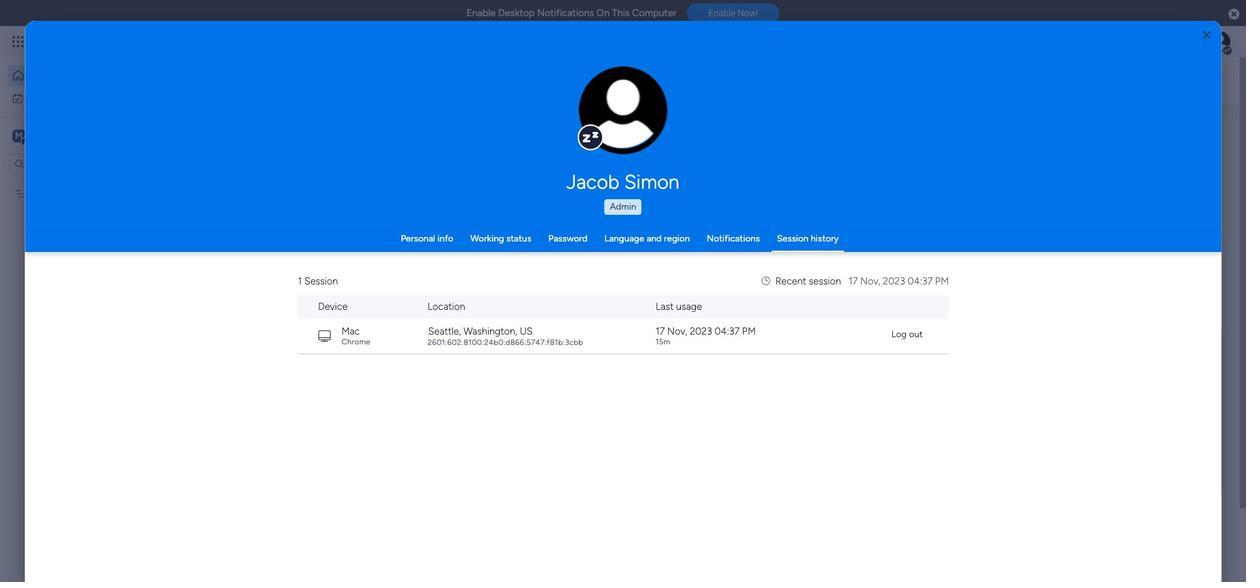 Task type: locate. For each thing, give the bounding box(es) containing it.
and
[[647, 233, 662, 245]]

1 vertical spatial 2023
[[690, 326, 713, 338]]

personal info
[[401, 233, 454, 245]]

device
[[318, 301, 348, 313]]

option
[[0, 182, 166, 185]]

2023
[[883, 276, 906, 288], [690, 326, 713, 338]]

enable left desktop
[[467, 7, 496, 19]]

04:37 for 17 nov, 2023 04:37 pm
[[908, 276, 933, 288]]

1 vertical spatial workspace
[[381, 286, 425, 297]]

session history link
[[777, 233, 839, 245]]

my
[[29, 92, 41, 103], [31, 188, 43, 199], [276, 265, 291, 277]]

my inside button
[[29, 92, 41, 103]]

notifications link
[[707, 233, 760, 245]]

1 vertical spatial 04:37
[[715, 326, 740, 338]]

nov, up 15m
[[668, 326, 688, 338]]

1 horizontal spatial notifications
[[707, 233, 760, 245]]

1 horizontal spatial session
[[777, 233, 809, 245]]

0 vertical spatial board
[[45, 188, 69, 199]]

0 horizontal spatial board
[[45, 188, 69, 199]]

0 vertical spatial session
[[777, 233, 809, 245]]

update feed (inbox)
[[259, 337, 368, 351]]

working status
[[471, 233, 532, 245]]

17 for 17 nov, 2023 04:37 pm 15m
[[656, 326, 665, 338]]

0 vertical spatial my board
[[31, 188, 69, 199]]

17 inside 17 nov, 2023 04:37 pm 15m
[[656, 326, 665, 338]]

1 horizontal spatial 04:37
[[908, 276, 933, 288]]

update
[[259, 337, 299, 351]]

1 left >
[[298, 276, 302, 288]]

recent
[[776, 276, 807, 288]]

this
[[612, 7, 630, 19]]

computer
[[632, 7, 677, 19]]

change
[[596, 118, 625, 127]]

chrome
[[342, 338, 371, 347]]

0 horizontal spatial workspace
[[55, 129, 107, 142]]

picture
[[610, 129, 637, 139]]

m
[[15, 130, 23, 141]]

main
[[30, 129, 53, 142], [359, 286, 379, 297]]

0 vertical spatial main
[[30, 129, 53, 142]]

0 horizontal spatial pm
[[742, 326, 756, 338]]

workspace right >
[[381, 286, 425, 297]]

session
[[777, 233, 809, 245], [304, 276, 338, 288]]

1 vertical spatial my board
[[276, 265, 321, 277]]

Search in workspace field
[[27, 157, 109, 172]]

my down home
[[29, 92, 41, 103]]

17
[[849, 276, 858, 288], [656, 326, 665, 338]]

board up management
[[293, 265, 321, 277]]

enable for enable desktop notifications on this computer
[[467, 7, 496, 19]]

1 for 1 session
[[298, 276, 302, 288]]

home button
[[8, 65, 140, 86]]

0 vertical spatial 17
[[849, 276, 858, 288]]

1 horizontal spatial my board
[[276, 265, 321, 277]]

my down search in workspace 'field'
[[31, 188, 43, 199]]

enable inside button
[[709, 8, 736, 18]]

1 vertical spatial main
[[359, 286, 379, 297]]

1 vertical spatial 17
[[656, 326, 665, 338]]

2023 down usage at bottom
[[690, 326, 713, 338]]

0 vertical spatial workspace
[[55, 129, 107, 142]]

our
[[1053, 230, 1070, 242]]

enable now!
[[709, 8, 759, 18]]

workspace
[[55, 129, 107, 142], [381, 286, 425, 297]]

main right >
[[359, 286, 379, 297]]

language and region link
[[605, 233, 690, 245]]

0 horizontal spatial nov,
[[668, 326, 688, 338]]

>
[[351, 286, 357, 297]]

1 horizontal spatial nov,
[[861, 276, 881, 288]]

0 horizontal spatial 1
[[298, 276, 302, 288]]

2023 up log
[[883, 276, 906, 288]]

1 vertical spatial pm
[[742, 326, 756, 338]]

nov, inside 17 nov, 2023 04:37 pm 15m
[[668, 326, 688, 338]]

2023 for 17 nov, 2023 04:37 pm
[[883, 276, 906, 288]]

17 nov, 2023 04:37 pm 15m
[[656, 326, 756, 347]]

region
[[664, 233, 690, 245]]

1 horizontal spatial 2023
[[883, 276, 906, 288]]

desktop
[[499, 7, 535, 19]]

2 vertical spatial my
[[276, 265, 291, 277]]

04:37
[[908, 276, 933, 288], [715, 326, 740, 338]]

recent session
[[776, 276, 842, 288]]

jacob simon image
[[1210, 31, 1231, 52]]

close image
[[1204, 30, 1211, 40]]

enable left the now!
[[709, 8, 736, 18]]

enable
[[467, 7, 496, 19], [709, 8, 736, 18]]

install our mobile app link
[[1025, 229, 1188, 244]]

1 vertical spatial my
[[31, 188, 43, 199]]

0 vertical spatial notifications
[[537, 7, 594, 19]]

log out button
[[887, 324, 929, 345]]

work left 1 session
[[273, 286, 293, 297]]

0 vertical spatial nov,
[[861, 276, 881, 288]]

home
[[30, 70, 55, 81]]

notifications left on
[[537, 7, 594, 19]]

0 vertical spatial 04:37
[[908, 276, 933, 288]]

pm inside 17 nov, 2023 04:37 pm 15m
[[742, 326, 756, 338]]

0 horizontal spatial enable
[[467, 7, 496, 19]]

personal
[[401, 233, 436, 245]]

simon
[[625, 171, 680, 194]]

work down home
[[43, 92, 63, 103]]

board down search in workspace 'field'
[[45, 188, 69, 199]]

main inside workspace selection element
[[30, 129, 53, 142]]

1 horizontal spatial 1
[[378, 338, 382, 350]]

work
[[43, 92, 63, 103], [273, 286, 293, 297]]

notifications
[[537, 7, 594, 19], [707, 233, 760, 245]]

0 vertical spatial 1
[[298, 276, 302, 288]]

1 vertical spatial 1
[[378, 338, 382, 350]]

notifications right region
[[707, 233, 760, 245]]

1 horizontal spatial 17
[[849, 276, 858, 288]]

my board down search in workspace 'field'
[[31, 188, 69, 199]]

17 for 17 nov, 2023 04:37 pm
[[849, 276, 858, 288]]

session up device
[[304, 276, 338, 288]]

1 vertical spatial board
[[293, 265, 321, 277]]

0 horizontal spatial 17
[[656, 326, 665, 338]]

0 vertical spatial my
[[29, 92, 41, 103]]

mac chrome
[[342, 326, 371, 347]]

pm
[[936, 276, 949, 288], [742, 326, 756, 338]]

0 horizontal spatial work
[[43, 92, 63, 103]]

my board up management
[[276, 265, 321, 277]]

workspace up search in workspace 'field'
[[55, 129, 107, 142]]

nov,
[[861, 276, 881, 288], [668, 326, 688, 338]]

work inside button
[[43, 92, 63, 103]]

out
[[910, 329, 923, 340]]

personal info link
[[401, 233, 454, 245]]

17 nov, 2023 04:37 pm
[[849, 276, 949, 288]]

1 vertical spatial nov,
[[668, 326, 688, 338]]

1 vertical spatial session
[[304, 276, 338, 288]]

0 vertical spatial work
[[43, 92, 63, 103]]

my left 1 session
[[276, 265, 291, 277]]

install
[[1025, 230, 1051, 242]]

0 vertical spatial pm
[[936, 276, 949, 288]]

0 horizontal spatial my board
[[31, 188, 69, 199]]

enable desktop notifications on this computer
[[467, 7, 677, 19]]

17 right session
[[849, 276, 858, 288]]

nov, right session
[[861, 276, 881, 288]]

1 horizontal spatial board
[[293, 265, 321, 277]]

1 horizontal spatial enable
[[709, 8, 736, 18]]

1
[[298, 276, 302, 288], [378, 338, 382, 350]]

2601:602:8100:24b0:d866:5747:f81b:3cbb
[[428, 339, 584, 348]]

session left history
[[777, 233, 809, 245]]

0 horizontal spatial main
[[30, 129, 53, 142]]

04:37 inside 17 nov, 2023 04:37 pm 15m
[[715, 326, 740, 338]]

1 horizontal spatial main
[[359, 286, 379, 297]]

main right workspace image
[[30, 129, 53, 142]]

1 right chrome
[[378, 338, 382, 350]]

my board
[[31, 188, 69, 199], [276, 265, 321, 277]]

15m
[[656, 338, 671, 347]]

17 up 15m
[[656, 326, 665, 338]]

board
[[45, 188, 69, 199], [293, 265, 321, 277]]

0 horizontal spatial 04:37
[[715, 326, 740, 338]]

1 horizontal spatial pm
[[936, 276, 949, 288]]

1 horizontal spatial work
[[273, 286, 293, 297]]

0 horizontal spatial 2023
[[690, 326, 713, 338]]

2023 inside 17 nov, 2023 04:37 pm 15m
[[690, 326, 713, 338]]

0 vertical spatial 2023
[[883, 276, 906, 288]]



Task type: vqa. For each thing, say whether or not it's contained in the screenshot.
My board inside list box
yes



Task type: describe. For each thing, give the bounding box(es) containing it.
nov, for 17 nov, 2023 04:37 pm
[[861, 276, 881, 288]]

history
[[811, 233, 839, 245]]

nov, for 17 nov, 2023 04:37 pm 15m
[[668, 326, 688, 338]]

working
[[471, 233, 504, 245]]

04:37 for 17 nov, 2023 04:37 pm 15m
[[715, 326, 740, 338]]

jacob simon button
[[444, 171, 803, 194]]

session
[[809, 276, 842, 288]]

1 horizontal spatial workspace
[[381, 286, 425, 297]]

us
[[520, 326, 533, 338]]

password
[[549, 233, 588, 245]]

jacob
[[567, 171, 620, 194]]

work management > main workspace
[[273, 286, 425, 297]]

mac
[[342, 326, 360, 338]]

profile
[[627, 118, 651, 127]]

dapulse close image
[[1229, 8, 1240, 21]]

log
[[892, 329, 907, 340]]

last usage
[[656, 301, 702, 313]]

select product image
[[12, 35, 25, 48]]

enable for enable now!
[[709, 8, 736, 18]]

0 horizontal spatial notifications
[[537, 7, 594, 19]]

1 for 1
[[378, 338, 382, 350]]

app
[[1104, 230, 1122, 242]]

my inside list box
[[31, 188, 43, 199]]

board inside my board list box
[[45, 188, 69, 199]]

install our mobile app
[[1025, 230, 1122, 242]]

status
[[507, 233, 532, 245]]

change profile picture button
[[579, 67, 668, 155]]

my work button
[[8, 88, 140, 109]]

working status link
[[471, 233, 532, 245]]

2023 for 17 nov, 2023 04:37 pm 15m
[[690, 326, 713, 338]]

last
[[656, 301, 674, 313]]

pm for 17 nov, 2023 04:37 pm 15m
[[742, 326, 756, 338]]

my board inside my board list box
[[31, 188, 69, 199]]

workspace selection element
[[12, 128, 109, 145]]

info
[[438, 233, 454, 245]]

main workspace
[[30, 129, 107, 142]]

my work
[[29, 92, 63, 103]]

log out
[[892, 329, 923, 340]]

language
[[605, 233, 645, 245]]

(inbox)
[[329, 337, 368, 351]]

seattle,
[[428, 326, 461, 338]]

1 session
[[298, 276, 338, 288]]

usage
[[677, 301, 702, 313]]

feed
[[301, 337, 326, 351]]

password link
[[549, 233, 588, 245]]

1 vertical spatial work
[[273, 286, 293, 297]]

location
[[428, 301, 465, 313]]

admin
[[610, 202, 637, 213]]

language and region
[[605, 233, 690, 245]]

0 horizontal spatial session
[[304, 276, 338, 288]]

washington,
[[464, 326, 518, 338]]

session history
[[777, 233, 839, 245]]

change profile picture
[[596, 118, 651, 139]]

dapulse time image
[[762, 276, 771, 288]]

management
[[295, 286, 349, 297]]

jacob simon
[[567, 171, 680, 194]]

mobile
[[1072, 230, 1101, 242]]

enable now! button
[[687, 3, 780, 23]]

1 vertical spatial notifications
[[707, 233, 760, 245]]

seattle, washington, us 2601:602:8100:24b0:d866:5747:f81b:3cbb
[[428, 326, 584, 348]]

on
[[597, 7, 610, 19]]

my board list box
[[0, 180, 166, 381]]

now!
[[738, 8, 759, 18]]

pm for 17 nov, 2023 04:37 pm
[[936, 276, 949, 288]]

workspace image
[[12, 129, 25, 143]]



